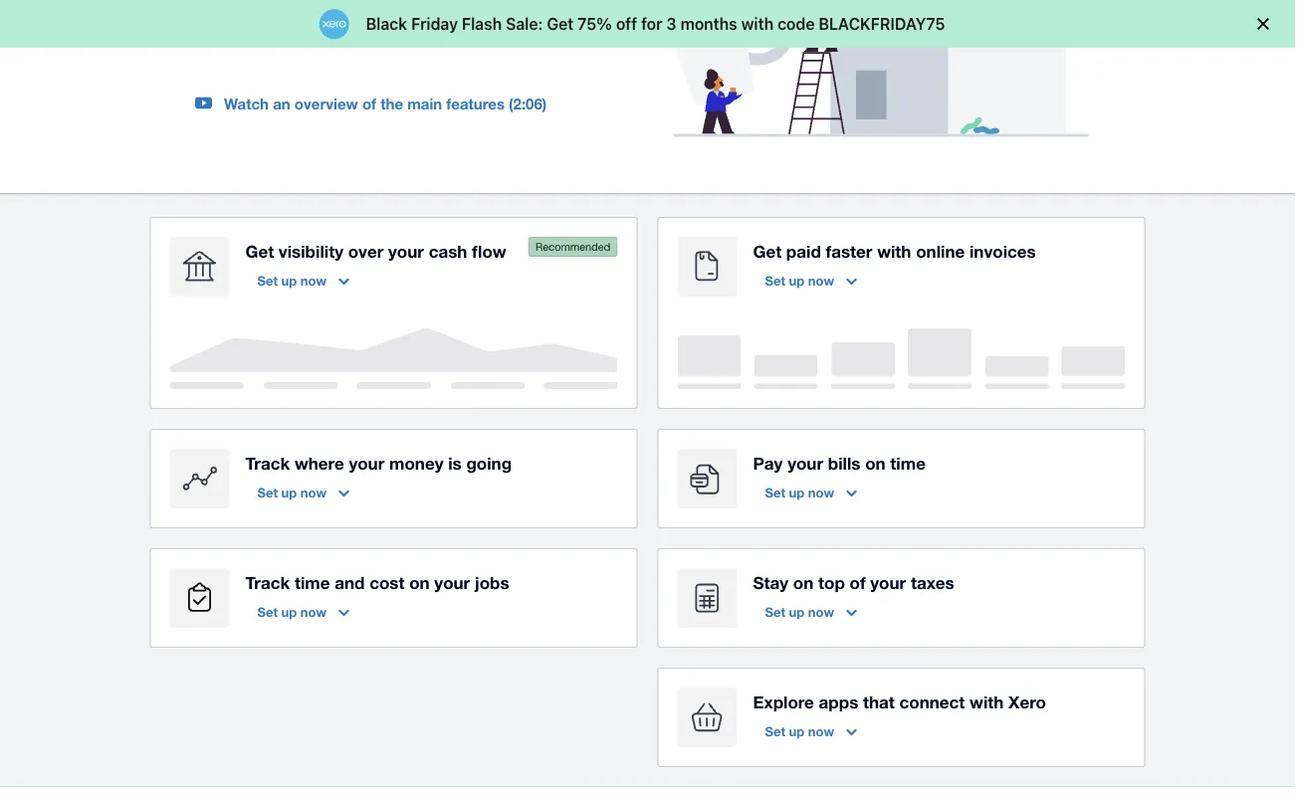 Task type: describe. For each thing, give the bounding box(es) containing it.
set for explore apps that connect with xero
[[766, 724, 786, 740]]

1 vertical spatial with
[[970, 692, 1004, 712]]

get for get visibility over your cash flow
[[246, 241, 274, 261]]

track for track time and cost on your jobs
[[246, 573, 290, 593]]

up down 'visibility'
[[281, 273, 297, 288]]

get for get paid faster with online invoices
[[754, 241, 782, 261]]

get paid faster with online invoices
[[754, 241, 1037, 261]]

now for track time and cost on your jobs
[[301, 605, 327, 620]]

set up now button for explore apps that connect with xero
[[754, 716, 870, 748]]

set up now for stay on top of your taxes
[[766, 605, 835, 620]]

cash
[[429, 241, 468, 261]]

invoices preview bar graph image
[[678, 329, 1126, 390]]

track time and cost on your jobs
[[246, 573, 510, 593]]

watch an overview of the main features (2:06)
[[224, 95, 547, 113]]

visibility
[[279, 241, 344, 261]]

0 horizontal spatial with
[[878, 241, 912, 261]]

projects icon image
[[170, 569, 230, 629]]

set up now down 'visibility'
[[257, 273, 327, 288]]

set up now for pay your bills on time
[[766, 485, 835, 501]]

set up now for explore apps that connect with xero
[[766, 724, 835, 740]]

invoices icon image
[[678, 237, 738, 297]]

set for track where your money is going
[[257, 485, 278, 501]]

of for the
[[363, 95, 377, 113]]

set for track time and cost on your jobs
[[257, 605, 278, 620]]

flow
[[472, 241, 507, 261]]

online
[[917, 241, 965, 261]]

your right over
[[388, 241, 424, 261]]

get visibility over your cash flow
[[246, 241, 507, 261]]

top
[[819, 573, 845, 593]]

(2:06)
[[509, 95, 547, 113]]

1 horizontal spatial on
[[794, 573, 814, 593]]

pay
[[754, 453, 783, 473]]

pay your bills on time
[[754, 453, 926, 473]]

the
[[381, 95, 403, 113]]

your left jobs
[[435, 573, 470, 593]]

2 horizontal spatial on
[[866, 453, 886, 473]]

set right banking icon
[[257, 273, 278, 288]]

paid
[[787, 241, 822, 261]]

taxes
[[911, 573, 955, 593]]

is
[[448, 453, 462, 473]]

recommended icon image
[[528, 237, 618, 257]]

features
[[447, 95, 505, 113]]

apps
[[819, 692, 859, 712]]

going
[[467, 453, 512, 473]]

and for set
[[274, 19, 303, 38]]

go
[[195, 19, 218, 38]]

that
[[864, 692, 895, 712]]

set for pay your bills on time
[[766, 485, 786, 501]]



Task type: vqa. For each thing, say whether or not it's contained in the screenshot.
Expense associated with Printing & Stationery Expenses incurred by the entity as a result of printing and stationery
no



Task type: locate. For each thing, give the bounding box(es) containing it.
now down the top
[[809, 605, 835, 620]]

up down where
[[281, 485, 297, 501]]

and
[[274, 19, 303, 38], [335, 573, 365, 593]]

up for track where your money is going
[[281, 485, 297, 501]]

set up now down stay
[[766, 605, 835, 620]]

xero
[[1009, 692, 1047, 712]]

set up now button down paid
[[754, 265, 870, 297]]

where
[[295, 453, 344, 473]]

1 vertical spatial time
[[295, 573, 330, 593]]

set for stay on top of your taxes
[[766, 605, 786, 620]]

of
[[363, 95, 377, 113], [850, 573, 866, 593]]

your right pay
[[788, 453, 824, 473]]

your left taxes
[[871, 573, 907, 593]]

1 horizontal spatial and
[[335, 573, 365, 593]]

1 vertical spatial track
[[246, 573, 290, 593]]

track
[[246, 453, 290, 473], [246, 573, 290, 593]]

track money icon image
[[170, 449, 230, 509]]

set
[[307, 19, 330, 38]]

set up now button for track time and cost on your jobs
[[246, 597, 362, 629]]

stay on top of your taxes
[[754, 573, 955, 593]]

set up now button down the top
[[754, 597, 870, 629]]

set up now button for track where your money is going
[[246, 477, 362, 509]]

money
[[390, 453, 444, 473]]

up for explore apps that connect with xero
[[790, 724, 805, 740]]

set up now button for stay on top of your taxes
[[754, 597, 870, 629]]

of for your
[[850, 573, 866, 593]]

0 vertical spatial of
[[363, 95, 377, 113]]

taxes icon image
[[678, 569, 738, 629]]

0 horizontal spatial get
[[246, 241, 274, 261]]

0 horizontal spatial time
[[295, 573, 330, 593]]

now for get paid faster with online invoices
[[809, 273, 835, 288]]

get
[[246, 241, 274, 261], [754, 241, 782, 261]]

now for explore apps that connect with xero
[[809, 724, 835, 740]]

go ahead and set it up.
[[195, 19, 373, 38]]

set up now down where
[[257, 485, 327, 501]]

set up now for track time and cost on your jobs
[[257, 605, 327, 620]]

watch an overview of the main features (2:06) button
[[224, 95, 547, 113]]

1 horizontal spatial time
[[891, 453, 926, 473]]

it
[[335, 19, 344, 38]]

set up now button
[[246, 265, 362, 297], [754, 265, 870, 297], [246, 477, 362, 509], [754, 477, 870, 509], [246, 597, 362, 629], [754, 597, 870, 629], [754, 716, 870, 748]]

set up now for get paid faster with online invoices
[[766, 273, 835, 288]]

set up now for track where your money is going
[[257, 485, 327, 501]]

2 track from the top
[[246, 573, 290, 593]]

set up now button down explore
[[754, 716, 870, 748]]

ahead
[[223, 19, 269, 38]]

0 horizontal spatial on
[[410, 573, 430, 593]]

on left the top
[[794, 573, 814, 593]]

cost
[[370, 573, 405, 593]]

bills
[[829, 453, 861, 473]]

1 get from the left
[[246, 241, 274, 261]]

now down apps at bottom
[[809, 724, 835, 740]]

dialog
[[0, 0, 1296, 48]]

add-ons icon image
[[678, 688, 738, 748]]

set right the track money icon
[[257, 485, 278, 501]]

track right 'projects icon'
[[246, 573, 290, 593]]

with right faster
[[878, 241, 912, 261]]

up down stay on top of your taxes on the right of the page
[[790, 605, 805, 620]]

set down explore
[[766, 724, 786, 740]]

of right the top
[[850, 573, 866, 593]]

on right bills
[[866, 453, 886, 473]]

now
[[301, 273, 327, 288], [809, 273, 835, 288], [301, 485, 327, 501], [809, 485, 835, 501], [301, 605, 327, 620], [809, 605, 835, 620], [809, 724, 835, 740]]

faster
[[826, 241, 873, 261]]

set up now down pay
[[766, 485, 835, 501]]

banking icon image
[[170, 237, 230, 297]]

2 get from the left
[[754, 241, 782, 261]]

set up now down track time and cost on your jobs
[[257, 605, 327, 620]]

and for cost
[[335, 573, 365, 593]]

and left cost
[[335, 573, 365, 593]]

0 vertical spatial with
[[878, 241, 912, 261]]

up down pay your bills on time
[[790, 485, 805, 501]]

up down explore
[[790, 724, 805, 740]]

connect
[[900, 692, 966, 712]]

set right invoices icon
[[766, 273, 786, 288]]

time left cost
[[295, 573, 330, 593]]

set up now down paid
[[766, 273, 835, 288]]

now for pay your bills on time
[[809, 485, 835, 501]]

set up now button down 'visibility'
[[246, 265, 362, 297]]

set right 'projects icon'
[[257, 605, 278, 620]]

overview
[[295, 95, 358, 113]]

of left the
[[363, 95, 377, 113]]

up
[[281, 273, 297, 288], [790, 273, 805, 288], [281, 485, 297, 501], [790, 485, 805, 501], [281, 605, 297, 620], [790, 605, 805, 620], [790, 724, 805, 740]]

up for get paid faster with online invoices
[[790, 273, 805, 288]]

set up now button for pay your bills on time
[[754, 477, 870, 509]]

banking preview line graph image
[[170, 329, 618, 390]]

now down where
[[301, 485, 327, 501]]

get left 'visibility'
[[246, 241, 274, 261]]

1 horizontal spatial with
[[970, 692, 1004, 712]]

with left xero
[[970, 692, 1004, 712]]

explore
[[754, 692, 815, 712]]

up right 'projects icon'
[[281, 605, 297, 620]]

up for pay your bills on time
[[790, 485, 805, 501]]

set up now button for get paid faster with online invoices
[[754, 265, 870, 297]]

0 horizontal spatial of
[[363, 95, 377, 113]]

1 horizontal spatial of
[[850, 573, 866, 593]]

up for track time and cost on your jobs
[[281, 605, 297, 620]]

set down stay
[[766, 605, 786, 620]]

now down pay your bills on time
[[809, 485, 835, 501]]

now for track where your money is going
[[301, 485, 327, 501]]

set up now button down track time and cost on your jobs
[[246, 597, 362, 629]]

on
[[866, 453, 886, 473], [410, 573, 430, 593], [794, 573, 814, 593]]

cartoon office workers image
[[655, 0, 1116, 137]]

bills icon image
[[678, 449, 738, 509]]

track for track where your money is going
[[246, 453, 290, 473]]

set
[[257, 273, 278, 288], [766, 273, 786, 288], [257, 485, 278, 501], [766, 485, 786, 501], [257, 605, 278, 620], [766, 605, 786, 620], [766, 724, 786, 740]]

watch
[[224, 95, 269, 113]]

over
[[348, 241, 384, 261]]

time right bills
[[891, 453, 926, 473]]

get left paid
[[754, 241, 782, 261]]

set up now button down where
[[246, 477, 362, 509]]

1 vertical spatial and
[[335, 573, 365, 593]]

set up now down explore
[[766, 724, 835, 740]]

and left set
[[274, 19, 303, 38]]

invoices
[[970, 241, 1037, 261]]

track left where
[[246, 453, 290, 473]]

your right where
[[349, 453, 385, 473]]

0 vertical spatial and
[[274, 19, 303, 38]]

set up now
[[257, 273, 327, 288], [766, 273, 835, 288], [257, 485, 327, 501], [766, 485, 835, 501], [257, 605, 327, 620], [766, 605, 835, 620], [766, 724, 835, 740]]

0 horizontal spatial and
[[274, 19, 303, 38]]

up down paid
[[790, 273, 805, 288]]

set for get paid faster with online invoices
[[766, 273, 786, 288]]

your
[[388, 241, 424, 261], [349, 453, 385, 473], [788, 453, 824, 473], [435, 573, 470, 593], [871, 573, 907, 593]]

main
[[408, 95, 442, 113]]

up for stay on top of your taxes
[[790, 605, 805, 620]]

now down paid
[[809, 273, 835, 288]]

set down pay
[[766, 485, 786, 501]]

now down track time and cost on your jobs
[[301, 605, 327, 620]]

now for stay on top of your taxes
[[809, 605, 835, 620]]

stay
[[754, 573, 789, 593]]

time
[[891, 453, 926, 473], [295, 573, 330, 593]]

up.
[[349, 19, 373, 38]]

1 horizontal spatial get
[[754, 241, 782, 261]]

0 vertical spatial time
[[891, 453, 926, 473]]

an
[[273, 95, 291, 113]]

explore apps that connect with xero
[[754, 692, 1047, 712]]

on right cost
[[410, 573, 430, 593]]

1 vertical spatial of
[[850, 573, 866, 593]]

jobs
[[475, 573, 510, 593]]

with
[[878, 241, 912, 261], [970, 692, 1004, 712]]

0 vertical spatial track
[[246, 453, 290, 473]]

1 track from the top
[[246, 453, 290, 473]]

now down 'visibility'
[[301, 273, 327, 288]]

set up now button down pay your bills on time
[[754, 477, 870, 509]]

track where your money is going
[[246, 453, 512, 473]]



